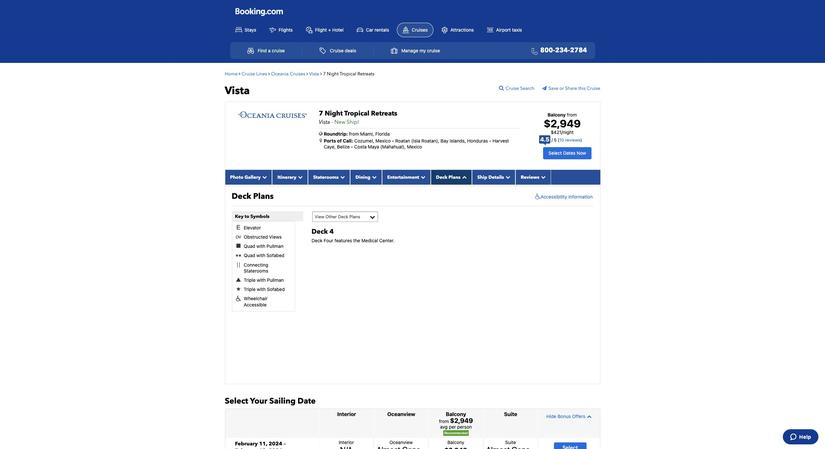Task type: vqa. For each thing, say whether or not it's contained in the screenshot.
Guest to the bottom
no



Task type: describe. For each thing, give the bounding box(es) containing it.
0 vertical spatial suite
[[504, 412, 518, 418]]

balcony from $2,949 $421 / night
[[544, 112, 581, 135]]

itinerary
[[278, 174, 297, 180]]

attractions link
[[436, 23, 479, 37]]

10
[[560, 137, 564, 143]]

elevator
[[244, 225, 261, 231]]

1 angle right image from the left
[[239, 71, 241, 76]]

oceania
[[271, 71, 289, 77]]

deck left 4
[[312, 227, 328, 236]]

retreats for 7 night tropical retreats vista - new ship!
[[371, 109, 398, 118]]

travel menu navigation
[[230, 42, 595, 59]]

(
[[558, 137, 560, 143]]

0 horizontal spatial staterooms
[[244, 268, 268, 274]]

ship details button
[[472, 170, 516, 185]]

cruise right this
[[587, 85, 601, 92]]

hotel
[[332, 27, 344, 33]]

select          dates now
[[549, 150, 587, 156]]

costa maya (mahahual), mexico
[[353, 144, 422, 150]]

ports
[[324, 138, 336, 144]]

cruise for cruise deals
[[330, 48, 344, 53]]

chevron down image for photo gallery
[[261, 175, 267, 180]]

cruise lines link
[[242, 71, 267, 77]]

cruise deals link
[[312, 44, 364, 57]]

home
[[225, 71, 238, 77]]

800-234-2784
[[541, 46, 587, 55]]

other
[[326, 214, 337, 219]]

airport taxis link
[[482, 23, 528, 37]]

car
[[366, 27, 374, 33]]

2 vertical spatial plans
[[350, 214, 360, 219]]

taxis
[[512, 27, 522, 33]]

1 vertical spatial oceanview
[[390, 440, 413, 445]]

flights link
[[264, 23, 298, 37]]

reviews
[[566, 137, 581, 143]]

sofabed for triple with sofabed
[[267, 287, 285, 292]]

10 reviews link
[[560, 137, 581, 143]]

rentals
[[375, 27, 389, 33]]

dates
[[563, 150, 576, 156]]

1 vertical spatial deck plans
[[232, 191, 274, 202]]

1 horizontal spatial •
[[392, 138, 394, 144]]

gallery
[[245, 174, 261, 180]]

islands,
[[450, 138, 466, 144]]

4.5 / 5 ( 10 reviews )
[[540, 136, 582, 143]]

your
[[250, 396, 268, 407]]

ship
[[478, 174, 488, 180]]

map marker image
[[320, 138, 322, 143]]

pullman for quad with pullman
[[267, 244, 284, 249]]

balcony from $2,949 avg per person
[[439, 412, 473, 430]]

features
[[335, 238, 352, 244]]

/ inside balcony from $2,949 $421 / night
[[562, 129, 563, 135]]

honduras
[[467, 138, 488, 144]]

connecting
[[244, 262, 268, 268]]

/ inside "4.5 / 5 ( 10 reviews )"
[[552, 137, 553, 143]]

roatan
[[395, 138, 410, 144]]

with for quad with sofabed
[[257, 253, 265, 259]]

chevron up image
[[461, 175, 467, 180]]

flight + hotel
[[315, 27, 344, 33]]

globe image
[[319, 131, 323, 136]]

chevron down image for dining
[[371, 175, 377, 180]]

avg
[[440, 425, 448, 430]]

deck left four
[[312, 238, 323, 244]]

pullman for triple with pullman
[[267, 277, 284, 283]]

deck right other
[[338, 214, 348, 219]]

tropical for 7 night tropical retreats
[[340, 71, 356, 77]]

balcony
[[548, 112, 566, 117]]

234-
[[555, 46, 570, 55]]

chevron up image
[[586, 414, 592, 419]]

oceania cruises link
[[271, 71, 306, 77]]

costa
[[354, 144, 367, 150]]

manage
[[402, 48, 418, 53]]

oceania cruises image
[[237, 111, 307, 119]]

4.5
[[540, 136, 550, 143]]

connecting staterooms
[[244, 262, 268, 274]]

per
[[449, 425, 456, 430]]

search
[[520, 85, 535, 92]]

roundtrip: from miami, florida
[[324, 131, 390, 137]]

obstructed views
[[244, 234, 282, 240]]

save or share this cruise link
[[542, 85, 601, 92]]

ship!
[[347, 118, 359, 126]]

–
[[284, 440, 286, 448]]

triple with pullman
[[244, 277, 284, 283]]

800-
[[541, 46, 555, 55]]

7 for 7 night tropical retreats
[[323, 71, 326, 77]]

7 night tropical retreats
[[323, 71, 375, 77]]

accessibility information link
[[534, 194, 593, 200]]

+
[[328, 27, 331, 33]]

photo gallery
[[230, 174, 261, 180]]

with for quad with pullman
[[257, 244, 265, 249]]

miami,
[[360, 131, 374, 137]]

select          dates now link
[[544, 147, 592, 159]]

cruise for cruise search
[[506, 85, 519, 92]]

information
[[569, 194, 593, 200]]

hide
[[547, 414, 557, 419]]

(isla
[[412, 138, 420, 144]]

accessibility
[[541, 194, 567, 200]]

february
[[235, 440, 258, 448]]

save or share this cruise
[[549, 85, 601, 92]]

paper plane image
[[542, 86, 549, 91]]

date
[[298, 396, 316, 407]]

dining button
[[350, 170, 382, 185]]

chevron down image for ship details
[[504, 175, 511, 180]]

booking.com home image
[[235, 8, 283, 16]]

1 horizontal spatial cruises
[[412, 27, 428, 33]]

balcony for balcony
[[448, 440, 465, 445]]

this
[[579, 85, 586, 92]]

with for triple with pullman
[[257, 277, 266, 283]]

wheelchair image
[[534, 194, 541, 200]]

vista inside 7 night tropical retreats vista - new ship!
[[319, 118, 330, 126]]

entertainment button
[[382, 170, 431, 185]]

medical
[[362, 238, 378, 244]]

night for 7 night tropical retreats vista - new ship!
[[325, 109, 343, 118]]

staterooms inside the staterooms dropdown button
[[313, 174, 339, 180]]

angle right image for oceania
[[307, 71, 308, 76]]

symbols
[[251, 213, 270, 220]]

7 for 7 night tropical retreats vista - new ship!
[[319, 109, 323, 118]]

cozumel,
[[355, 138, 374, 144]]

ship details
[[478, 174, 504, 180]]

find
[[258, 48, 267, 53]]

view other deck plans link
[[312, 211, 378, 222]]

triple for triple with sofabed
[[244, 287, 256, 292]]



Task type: locate. For each thing, give the bounding box(es) containing it.
1 cruise from the left
[[272, 48, 285, 53]]

plans up symbols
[[253, 191, 274, 202]]

retreats
[[358, 71, 375, 77], [371, 109, 398, 118]]

0 vertical spatial night
[[327, 71, 339, 77]]

plans left ship
[[449, 174, 461, 180]]

deck plans inside deck plans dropdown button
[[436, 174, 461, 180]]

angle right image
[[320, 71, 322, 76]]

4
[[330, 227, 334, 236]]

chevron down image for staterooms
[[339, 175, 345, 180]]

chevron down image
[[261, 175, 267, 180], [297, 175, 303, 180], [339, 175, 345, 180], [371, 175, 377, 180], [419, 175, 426, 180]]

triple for triple with pullman
[[244, 277, 256, 283]]

chevron down image for entertainment
[[419, 175, 426, 180]]

maya
[[368, 144, 379, 150]]

cruise right my
[[427, 48, 440, 53]]

cruise right a
[[272, 48, 285, 53]]

1 horizontal spatial select
[[549, 150, 562, 156]]

0 vertical spatial vista
[[309, 71, 319, 77]]

cruises inside vista main content
[[290, 71, 306, 77]]

night
[[327, 71, 339, 77], [325, 109, 343, 118]]

chevron down image left entertainment
[[371, 175, 377, 180]]

cruise left lines
[[242, 71, 255, 77]]

quad down obstructed
[[244, 244, 255, 249]]

deck plans
[[436, 174, 461, 180], [232, 191, 274, 202]]

airport
[[496, 27, 511, 33]]

select your sailing date
[[225, 396, 316, 407]]

manage my cruise
[[402, 48, 440, 53]]

0 horizontal spatial cruises
[[290, 71, 306, 77]]

1 horizontal spatial $2,949
[[544, 117, 581, 130]]

0 horizontal spatial •
[[351, 144, 353, 150]]

1 vertical spatial staterooms
[[244, 268, 268, 274]]

cruise for find a cruise
[[272, 48, 285, 53]]

cruise
[[330, 48, 344, 53], [242, 71, 255, 77], [506, 85, 519, 92], [587, 85, 601, 92]]

cruise inside "travel menu" navigation
[[330, 48, 344, 53]]

1 vertical spatial 7
[[319, 109, 323, 118]]

night right angle right image
[[327, 71, 339, 77]]

angle right image right home
[[239, 71, 241, 76]]

roatan),
[[422, 138, 440, 144]]

cruise for manage my cruise
[[427, 48, 440, 53]]

3 chevron down image from the left
[[339, 175, 345, 180]]

cruises up manage my cruise
[[412, 27, 428, 33]]

quad up connecting
[[244, 253, 255, 259]]

balcony inside balcony from $2,949 avg per person
[[446, 412, 466, 418]]

2 horizontal spatial angle right image
[[307, 71, 308, 76]]

belize
[[337, 144, 350, 150]]

0 vertical spatial balcony
[[446, 412, 466, 418]]

from left per
[[439, 419, 449, 425]]

angle right image for cruise
[[268, 71, 270, 76]]

pullman
[[267, 244, 284, 249], [267, 277, 284, 283]]

call:
[[343, 138, 353, 144]]

staterooms button
[[308, 170, 350, 185]]

find a cruise
[[258, 48, 285, 53]]

chevron down image up wheelchair image at the top of page
[[540, 175, 546, 180]]

chevron down image for itinerary
[[297, 175, 303, 180]]

recommended image
[[444, 431, 469, 436]]

1 horizontal spatial plans
[[350, 214, 360, 219]]

reviews button
[[516, 170, 551, 185]]

cruises
[[412, 27, 428, 33], [290, 71, 306, 77]]

0 vertical spatial triple
[[244, 277, 256, 283]]

1 vertical spatial plans
[[253, 191, 274, 202]]

0 horizontal spatial angle right image
[[239, 71, 241, 76]]

balcony up per
[[446, 412, 466, 418]]

balcony down recommended image
[[448, 440, 465, 445]]

0 vertical spatial sofabed
[[267, 253, 284, 259]]

0 vertical spatial 7
[[323, 71, 326, 77]]

lines
[[256, 71, 267, 77]]

select left your
[[225, 396, 248, 407]]

from right the 'balcony'
[[567, 112, 577, 117]]

or
[[560, 85, 564, 92]]

1 horizontal spatial cruise
[[427, 48, 440, 53]]

cruise search
[[506, 85, 535, 92]]

bay
[[441, 138, 449, 144]]

night inside 7 night tropical retreats vista - new ship!
[[325, 109, 343, 118]]

0 horizontal spatial mexico
[[376, 138, 391, 144]]

$2,949 for $2,949
[[544, 117, 581, 130]]

1 horizontal spatial /
[[562, 129, 563, 135]]

1 vertical spatial balcony
[[448, 440, 465, 445]]

1 horizontal spatial staterooms
[[313, 174, 339, 180]]

0 vertical spatial tropical
[[340, 71, 356, 77]]

with down quad with pullman
[[257, 253, 265, 259]]

with down 'obstructed views'
[[257, 244, 265, 249]]

2 quad from the top
[[244, 253, 255, 259]]

4 chevron down image from the left
[[371, 175, 377, 180]]

from up 'call:'
[[349, 131, 359, 137]]

2 cruise from the left
[[427, 48, 440, 53]]

1 vertical spatial pullman
[[267, 277, 284, 283]]

angle right image right lines
[[268, 71, 270, 76]]

•
[[392, 138, 394, 144], [489, 138, 491, 144], [351, 144, 353, 150]]

february 11, 2024 –
[[235, 440, 286, 448]]

1 horizontal spatial from
[[439, 419, 449, 425]]

the
[[353, 238, 360, 244]]

1 vertical spatial from
[[349, 131, 359, 137]]

find a cruise link
[[240, 44, 292, 57]]

quad for quad with pullman
[[244, 244, 255, 249]]

accessible
[[244, 302, 267, 308]]

chevron down image inside photo gallery dropdown button
[[261, 175, 267, 180]]

from
[[567, 112, 577, 117], [349, 131, 359, 137], [439, 419, 449, 425]]

0 horizontal spatial select
[[225, 396, 248, 407]]

retreats for 7 night tropical retreats
[[358, 71, 375, 77]]

with down triple with pullman
[[257, 287, 266, 292]]

quad
[[244, 244, 255, 249], [244, 253, 255, 259]]

vista link
[[309, 71, 320, 77]]

7 inside 7 night tropical retreats vista - new ship!
[[319, 109, 323, 118]]

car rentals link
[[352, 23, 395, 37]]

balcony for balcony from $2,949 avg per person
[[446, 412, 466, 418]]

7
[[323, 71, 326, 77], [319, 109, 323, 118]]

deck inside dropdown button
[[436, 174, 448, 180]]

dining
[[356, 174, 371, 180]]

2 triple from the top
[[244, 287, 256, 292]]

chevron down image left reviews
[[504, 175, 511, 180]]

0 vertical spatial oceanview
[[388, 412, 416, 418]]

manage my cruise button
[[384, 44, 447, 57]]

chevron down image left dining
[[339, 175, 345, 180]]

0 vertical spatial cruises
[[412, 27, 428, 33]]

/ left 5
[[552, 137, 553, 143]]

1 vertical spatial interior
[[339, 440, 354, 445]]

select for select          dates now
[[549, 150, 562, 156]]

1 horizontal spatial chevron down image
[[540, 175, 546, 180]]

quad for quad with sofabed
[[244, 253, 255, 259]]

1 vertical spatial cruises
[[290, 71, 306, 77]]

chevron down image inside "reviews" "dropdown button"
[[540, 175, 546, 180]]

$2,949 up recommended image
[[450, 417, 473, 425]]

chevron down image
[[504, 175, 511, 180], [540, 175, 546, 180]]

now
[[577, 150, 587, 156]]

1 vertical spatial mexico
[[407, 144, 422, 150]]

suite
[[504, 412, 518, 418], [505, 440, 516, 445]]

roundtrip:
[[324, 131, 348, 137]]

search image
[[499, 85, 506, 91]]

0 vertical spatial retreats
[[358, 71, 375, 77]]

• down 'call:'
[[351, 144, 353, 150]]

0 vertical spatial staterooms
[[313, 174, 339, 180]]

triple down connecting staterooms
[[244, 277, 256, 283]]

3 angle right image from the left
[[307, 71, 308, 76]]

from for $2,949
[[567, 112, 577, 117]]

from for from
[[439, 419, 449, 425]]

0 horizontal spatial chevron down image
[[504, 175, 511, 180]]

2 vertical spatial from
[[439, 419, 449, 425]]

share
[[565, 85, 577, 92]]

2 angle right image from the left
[[268, 71, 270, 76]]

0 horizontal spatial /
[[552, 137, 553, 143]]

new
[[335, 118, 346, 126]]

2 vertical spatial vista
[[319, 118, 330, 126]]

0 horizontal spatial cruise
[[272, 48, 285, 53]]

1 vertical spatial vista
[[225, 84, 250, 98]]

bonus
[[558, 414, 571, 419]]

car rentals
[[366, 27, 389, 33]]

1 triple from the top
[[244, 277, 256, 283]]

1 vertical spatial night
[[325, 109, 343, 118]]

deck plans button
[[431, 170, 472, 185]]

four
[[324, 238, 334, 244]]

deals
[[345, 48, 356, 53]]

chevron down image left the staterooms dropdown button
[[297, 175, 303, 180]]

hide bonus offers
[[547, 414, 586, 419]]

0 horizontal spatial deck plans
[[232, 191, 274, 202]]

of
[[337, 138, 342, 144]]

wheelchair
[[244, 296, 268, 302]]

cruise for cruise lines
[[242, 71, 255, 77]]

retreats inside 7 night tropical retreats vista - new ship!
[[371, 109, 398, 118]]

reviews
[[521, 174, 540, 180]]

$2,949 inside balcony from $2,949 avg per person
[[450, 417, 473, 425]]

angle right image
[[239, 71, 241, 76], [268, 71, 270, 76], [307, 71, 308, 76]]

1 vertical spatial triple
[[244, 287, 256, 292]]

flights
[[279, 27, 293, 33]]

0 vertical spatial from
[[567, 112, 577, 117]]

from inside balcony from $2,949 avg per person
[[439, 419, 449, 425]]

with for triple with sofabed
[[257, 287, 266, 292]]

cruise inside dropdown button
[[427, 48, 440, 53]]

0 vertical spatial pullman
[[267, 244, 284, 249]]

itinerary button
[[272, 170, 308, 185]]

800-234-2784 link
[[529, 46, 587, 55]]

0 horizontal spatial from
[[349, 131, 359, 137]]

staterooms down caye,
[[313, 174, 339, 180]]

5 chevron down image from the left
[[419, 175, 426, 180]]

cruises left vista link on the left top of page
[[290, 71, 306, 77]]

$2,949
[[544, 117, 581, 130], [450, 417, 473, 425]]

cruise left deals
[[330, 48, 344, 53]]

balcony
[[446, 412, 466, 418], [448, 440, 465, 445]]

staterooms
[[313, 174, 339, 180], [244, 268, 268, 274]]

interior
[[337, 412, 356, 418], [339, 440, 354, 445]]

with up triple with sofabed
[[257, 277, 266, 283]]

7 up globe image
[[319, 109, 323, 118]]

plans inside dropdown button
[[449, 174, 461, 180]]

chevron down image inside ship details dropdown button
[[504, 175, 511, 180]]

0 horizontal spatial plans
[[253, 191, 274, 202]]

2 horizontal spatial from
[[567, 112, 577, 117]]

cruise search link
[[499, 85, 541, 92]]

select down 5
[[549, 150, 562, 156]]

11,
[[259, 440, 267, 448]]

0 vertical spatial /
[[562, 129, 563, 135]]

1 quad from the top
[[244, 244, 255, 249]]

save
[[549, 85, 559, 92]]

plans up deck 4 deck four features the medical center. at the bottom of the page
[[350, 214, 360, 219]]

0 vertical spatial plans
[[449, 174, 461, 180]]

0 vertical spatial $2,949
[[544, 117, 581, 130]]

7 right angle right image
[[323, 71, 326, 77]]

cozumel, mexico • roatan (isla roatan), bay islands, honduras •
[[355, 138, 491, 144]]

chevron down image inside itinerary dropdown button
[[297, 175, 303, 180]]

1 vertical spatial retreats
[[371, 109, 398, 118]]

deck down photo gallery
[[232, 191, 251, 202]]

chevron down image left itinerary
[[261, 175, 267, 180]]

1 vertical spatial suite
[[505, 440, 516, 445]]

sofabed down triple with pullman
[[267, 287, 285, 292]]

1 vertical spatial $2,949
[[450, 417, 473, 425]]

0 vertical spatial mexico
[[376, 138, 391, 144]]

cruise lines
[[242, 71, 267, 77]]

oceania cruises
[[271, 71, 306, 77]]

chevron down image inside the staterooms dropdown button
[[339, 175, 345, 180]]

1 vertical spatial select
[[225, 396, 248, 407]]

vista down home
[[225, 84, 250, 98]]

2 chevron down image from the left
[[297, 175, 303, 180]]

1 vertical spatial /
[[552, 137, 553, 143]]

flight
[[315, 27, 327, 33]]

• up the "(mahahual)," in the left top of the page
[[392, 138, 394, 144]]

chevron down image inside dining dropdown button
[[371, 175, 377, 180]]

1 horizontal spatial angle right image
[[268, 71, 270, 76]]

view
[[315, 214, 325, 219]]

vista main content
[[222, 66, 604, 449]]

night for 7 night tropical retreats
[[327, 71, 339, 77]]

vista left angle right image
[[309, 71, 319, 77]]

photo
[[230, 174, 244, 180]]

cruise left 'search'
[[506, 85, 519, 92]]

night
[[563, 129, 574, 135]]

sofabed for quad with sofabed
[[267, 253, 284, 259]]

1 vertical spatial quad
[[244, 253, 255, 259]]

1 horizontal spatial deck plans
[[436, 174, 461, 180]]

tropical inside 7 night tropical retreats vista - new ship!
[[344, 109, 370, 118]]

mexico down florida
[[376, 138, 391, 144]]

flight + hotel link
[[301, 23, 349, 37]]

deck left chevron up icon
[[436, 174, 448, 180]]

deck 4 deck four features the medical center.
[[312, 227, 395, 244]]

from inside balcony from $2,949 $421 / night
[[567, 112, 577, 117]]

(mahahual),
[[381, 144, 406, 150]]

triple with sofabed
[[244, 287, 285, 292]]

• left harvest
[[489, 138, 491, 144]]

cruise deals
[[330, 48, 356, 53]]

0 vertical spatial deck plans
[[436, 174, 461, 180]]

2 chevron down image from the left
[[540, 175, 546, 180]]

quad with sofabed
[[244, 253, 284, 259]]

pullman down views
[[267, 244, 284, 249]]

chevron down image left deck plans dropdown button
[[419, 175, 426, 180]]

1 horizontal spatial mexico
[[407, 144, 422, 150]]

select for select your sailing date
[[225, 396, 248, 407]]

night up -
[[325, 109, 343, 118]]

hide bonus offers link
[[540, 411, 599, 422]]

vista left -
[[319, 118, 330, 126]]

2 horizontal spatial plans
[[449, 174, 461, 180]]

0 vertical spatial interior
[[337, 412, 356, 418]]

1 chevron down image from the left
[[504, 175, 511, 180]]

tropical up ship!
[[344, 109, 370, 118]]

$2,949 for from
[[450, 417, 473, 425]]

/ up "4.5 / 5 ( 10 reviews )"
[[562, 129, 563, 135]]

obstructed
[[244, 234, 268, 240]]

chevron down image inside entertainment "dropdown button"
[[419, 175, 426, 180]]

0 horizontal spatial $2,949
[[450, 417, 473, 425]]

1 vertical spatial tropical
[[344, 109, 370, 118]]

pullman up triple with sofabed
[[267, 277, 284, 283]]

angle right image left vista link on the left top of page
[[307, 71, 308, 76]]

$421
[[551, 129, 562, 135]]

chevron down image for reviews
[[540, 175, 546, 180]]

ports of call:
[[324, 138, 353, 144]]

1 vertical spatial sofabed
[[267, 287, 285, 292]]

1 chevron down image from the left
[[261, 175, 267, 180]]

0 vertical spatial quad
[[244, 244, 255, 249]]

0 vertical spatial select
[[549, 150, 562, 156]]

triple up wheelchair
[[244, 287, 256, 292]]

tropical down deals
[[340, 71, 356, 77]]

-
[[332, 118, 333, 126]]

staterooms down connecting
[[244, 268, 268, 274]]

sofabed down quad with pullman
[[267, 253, 284, 259]]

florida
[[376, 131, 390, 137]]

2 horizontal spatial •
[[489, 138, 491, 144]]

2784
[[570, 46, 587, 55]]

mexico down the (isla
[[407, 144, 422, 150]]

tropical for 7 night tropical retreats vista - new ship!
[[344, 109, 370, 118]]

$2,949 up "4.5 / 5 ( 10 reviews )"
[[544, 117, 581, 130]]



